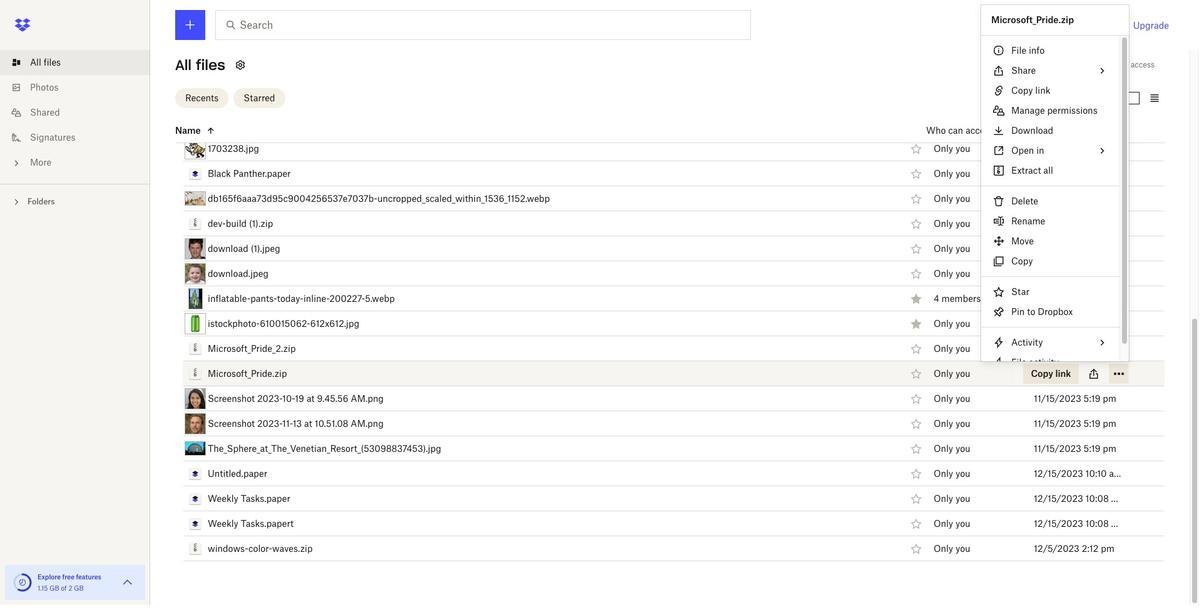 Task type: vqa. For each thing, say whether or not it's contained in the screenshot.
YOU associated with Microsoft_Pride.zip
yes



Task type: describe. For each thing, give the bounding box(es) containing it.
12/15/2023 10:08 am for weekly tasks.papert
[[1034, 519, 1124, 529]]

/the_sphere_at_the_venetian_resort_(53098837453).jpg image
[[185, 442, 206, 456]]

12/5/2023 2:11 pm
[[1034, 218, 1113, 229]]

name
[[175, 125, 201, 136]]

inflatable-pants-today-inline-200227-5.webp link
[[208, 291, 395, 306]]

1 11/15/2023 5:19 pm from the top
[[1034, 93, 1117, 104]]

12/15/2023 10:08 am for weekly tasks.paper
[[1034, 494, 1124, 504]]

only you button for 1703238.jpg
[[934, 142, 971, 156]]

pm for the_sphere_at_the_venetian_resort_(53098837453).jpg
[[1103, 443, 1117, 454]]

☑️
[[208, 68, 219, 79]]

pm for 1703238.jpg
[[1103, 143, 1117, 154]]

am.png for screenshot 2023-10-19 at 9.45.56 am.png
[[351, 393, 384, 404]]

only you for download.jpeg
[[934, 269, 971, 279]]

weekly tasks.paper link
[[208, 492, 290, 507]]

11/15/2023 5:19 pm for screenshot 2023-11-13 at 10.51.08 am.png
[[1034, 418, 1117, 429]]

4 members button
[[934, 292, 981, 306]]

add to starred image for microsoft_pride_2.zip
[[909, 341, 924, 356]]

200227-
[[329, 293, 365, 304]]

name 1703238.jpg, modified 11/15/2023 5:19 pm, element
[[183, 136, 1165, 161]]

only you button for db165f6aaa73d95c9004256537e7037b-uncropped_scaled_within_1536_1152.webp
[[934, 192, 971, 206]]

2 5:19 from the top
[[1084, 118, 1101, 129]]

only for 1703238.jpg
[[934, 143, 953, 154]]

only you for microsoft_pride.zip
[[934, 369, 971, 379]]

pants-
[[251, 293, 277, 304]]

only you button for screenshot 2023-11-13 at 10.51.08 am.png
[[934, 418, 971, 431]]

file info menu item
[[981, 41, 1120, 61]]

you for download (1).jpeg
[[956, 244, 971, 254]]

you for istockphoto-610015062-612x612.jpg
[[956, 319, 971, 329]]

612x612.jpg
[[310, 318, 359, 329]]

only for dev-build (1).zip
[[934, 219, 953, 229]]

screenshot 2023-10-19 at 9.45.56 am.png link
[[208, 392, 384, 407]]

10:08 for weekly tasks.paper
[[1086, 494, 1109, 504]]

info
[[1029, 45, 1045, 56]]

11/15/2023 5:19 pm for the_sphere_at_the_venetian_resort_(53098837453).jpg
[[1034, 443, 1117, 454]]

/1703238.jpg image
[[185, 138, 206, 159]]

5:19 for istockphoto-610015062-612x612.jpg
[[1084, 318, 1101, 329]]

am for black panther.paper
[[1111, 168, 1124, 179]]

only you button for download (1).jpeg
[[934, 242, 971, 256]]

only you for dev-build (1).zip
[[934, 219, 971, 229]]

windows-color-waves.zip link
[[208, 542, 313, 557]]

/screenshot 2023-11-13 at 10.51.08 am.png image
[[185, 413, 206, 435]]

add to starred image for untitled.paper
[[909, 467, 924, 482]]

2023- for 10-
[[257, 393, 282, 404]]

modified button
[[1027, 123, 1096, 138]]

all files link
[[10, 50, 150, 75]]

open in
[[1011, 145, 1044, 156]]

4 members
[[934, 294, 981, 304]]

you for screenshot 2023-11-13 at 10.51.08 am.png
[[956, 419, 971, 429]]

dropbox image
[[10, 13, 35, 38]]

name weekly tasks.papert, modified 12/15/2023 10:08 am, element
[[183, 512, 1165, 537]]

11/15/2023 for the_sphere_at_the_venetian_resort_(53098837453).jpg
[[1034, 443, 1081, 454]]

dropbox
[[1038, 307, 1073, 317]]

black panther.paper link
[[208, 166, 291, 181]]

name windows-color-waves.zip, modified 12/5/2023 2:12 pm, element
[[183, 537, 1165, 562]]

pm for screenshot 2023-11-13 at 10.51.08 am.png
[[1103, 418, 1117, 429]]

11/15/2023 5:19 pm for screenshot 2023-10-19 at 9.45.56 am.png
[[1034, 393, 1117, 404]]

name 52f9044b7e2655d26eb85c0b2abdc392-uncropped_scaled_within_1536_1152.webp, modified 11/15/2023 5:19 pm, element
[[183, 86, 1165, 111]]

am.png for screenshot 2023-11-13 at 10.51.08 am.png
[[351, 418, 384, 429]]

0 horizontal spatial microsoft_pride.zip
[[208, 368, 287, 379]]

11/15/2023 for screenshot 2023-11-13 at 10.51.08 am.png
[[1034, 418, 1081, 429]]

only for weekly tasks.paper
[[934, 494, 953, 505]]

rename
[[1011, 216, 1045, 227]]

name microsoft_pride.zip, modified 12/5/2023 2:10 pm, element
[[183, 362, 1165, 387]]

you for untitled.paper
[[956, 469, 971, 480]]

activity
[[1029, 357, 1059, 368]]

link
[[1035, 85, 1051, 96]]

9.45.56
[[317, 393, 348, 404]]

copy for copy
[[1011, 256, 1033, 267]]

52f9044b7e2655d26eb85c0b2abdc392-uncropped_scaled_within_1536_1152.webp link
[[208, 91, 552, 106]]

istockphoto-
[[208, 318, 260, 329]]

james's
[[221, 68, 253, 79]]

move
[[1011, 236, 1034, 247]]

untitled.paper link
[[208, 467, 267, 482]]

explore free features 1.15 gb of 2 gb
[[38, 574, 101, 593]]

only you for untitled.paper
[[934, 469, 971, 480]]

at for 9.45.56
[[307, 393, 315, 404]]

pin
[[1011, 307, 1025, 317]]

move menu item
[[981, 232, 1120, 252]]

only for untitled.paper
[[934, 469, 953, 480]]

1 gb from the left
[[50, 585, 59, 593]]

only you for istockphoto-610015062-612x612.jpg
[[934, 319, 971, 329]]

/4570_university_ave____pierre_galant_1.0.jpg image
[[185, 116, 206, 131]]

1 horizontal spatial all files
[[175, 56, 225, 74]]

11/15/2023 for download.jpeg
[[1034, 268, 1081, 279]]

name microsoft_pride_2.zip, modified 12/5/2023 2:16 pm, element
[[183, 337, 1165, 362]]

the_sphere_at_the_venetian_resort_(53098837453).jpg link
[[208, 442, 441, 457]]

access inside table
[[966, 125, 994, 136]]

of
[[61, 585, 67, 593]]

only you button for dev-build (1).zip
[[934, 217, 971, 231]]

activity
[[1011, 337, 1043, 348]]

10-
[[282, 393, 295, 404]]

file for file info
[[1011, 45, 1027, 56]]

12/5/2023 for 12/5/2023 2:11 pm
[[1034, 218, 1080, 229]]

11/15/2023 for download (1).jpeg
[[1034, 243, 1081, 254]]

star
[[1011, 287, 1030, 297]]

activity menu item
[[981, 333, 1120, 353]]

extract all
[[1011, 165, 1053, 176]]

only you for download (1).jpeg
[[934, 244, 971, 254]]

you for 1703238.jpg
[[956, 143, 971, 154]]

1703238.jpg
[[208, 143, 259, 154]]

5:19 for download.jpeg
[[1084, 268, 1101, 279]]

am for weekly tasks.paper
[[1111, 494, 1124, 504]]

download (1).jpeg
[[208, 243, 280, 254]]

download (1).jpeg link
[[208, 241, 280, 256]]

/52f9044b7e2655d26eb85c0b2abdc392 uncropped_scaled_within_1536_1152.webp image
[[185, 91, 206, 106]]

microsoft_pride_2.zip link
[[208, 341, 296, 356]]

download
[[208, 243, 248, 254]]

db165f6aaa73d95c9004256537e7037b-uncropped_scaled_within_1536_1152.webp link
[[208, 191, 550, 206]]

pm for dev-build (1).zip
[[1099, 218, 1113, 229]]

2 gb from the left
[[74, 585, 84, 593]]

all files list item
[[0, 50, 150, 75]]

11/15/2023 5:19 pm for istockphoto-610015062-612x612.jpg
[[1034, 318, 1117, 329]]

inline-
[[304, 293, 329, 304]]

tasks.papert
[[241, 519, 294, 529]]

pm for screenshot 2023-10-19 at 9.45.56 am.png
[[1103, 393, 1117, 404]]

only you inside name 4570_university_ave____pierre_galant_1.0.jpg, modified 11/15/2023 5:19 pm, element
[[934, 118, 971, 129]]

delete
[[1011, 196, 1038, 207]]

10:06
[[1086, 68, 1109, 79]]

only you button for screenshot 2023-10-19 at 9.45.56 am.png
[[934, 393, 971, 406]]

(1).zip
[[249, 218, 273, 229]]

11/15/2023 for istockphoto-610015062-612x612.jpg
[[1034, 318, 1081, 329]]

you for screenshot 2023-10-19 at 9.45.56 am.png
[[956, 394, 971, 404]]

name ☑️ james's to-dos.paper, modified 12/15/2023 10:06 am, element
[[183, 61, 1165, 86]]

weekly for weekly tasks.paper
[[208, 494, 238, 504]]

shared
[[30, 107, 60, 118]]

files inside list item
[[44, 57, 61, 68]]

only you button for download.jpeg
[[934, 267, 971, 281]]

weekly tasks.paper
[[208, 494, 290, 504]]

only for microsoft_pride_2.zip
[[934, 344, 953, 354]]

2:11
[[1082, 218, 1097, 229]]

windows-
[[208, 544, 248, 554]]

you for db165f6aaa73d95c9004256537e7037b-uncropped_scaled_within_1536_1152.webp
[[956, 194, 971, 204]]

features
[[76, 574, 101, 581]]

name black panther.paper, modified 12/15/2023 10:04 am, element
[[183, 161, 1165, 187]]

download.jpeg
[[208, 268, 269, 279]]

screenshot 2023-10-19 at 9.45.56 am.png
[[208, 393, 384, 404]]

open in menu item
[[981, 141, 1120, 161]]

5:19 for screenshot 2023-11-13 at 10.51.08 am.png
[[1084, 418, 1101, 429]]

only you button inside name 4570_university_ave____pierre_galant_1.0.jpg, modified 11/15/2023 5:19 pm, element
[[934, 117, 971, 131]]

black panther.paper
[[208, 168, 291, 179]]

only you for weekly tasks.papert
[[934, 519, 971, 530]]

starred
[[244, 92, 275, 103]]

10:04
[[1086, 168, 1109, 179]]

today-
[[277, 293, 304, 304]]

name screenshot 2023-10-19 at 9.45.56 am.png, modified 11/15/2023 5:19 pm, element
[[183, 387, 1165, 412]]

color-
[[248, 544, 272, 554]]

10:08 for weekly tasks.papert
[[1086, 519, 1109, 529]]

pm for microsoft_pride_2.zip
[[1101, 343, 1115, 354]]

name dev-build (1).zip, modified 12/5/2023 2:11 pm, element
[[183, 212, 1165, 237]]

add to starred image for weekly tasks.papert
[[909, 517, 924, 532]]

1 11/15/2023 from the top
[[1034, 93, 1081, 104]]

1 5:19 from the top
[[1084, 93, 1101, 104]]

add to starred image for microsoft_pride.zip
[[909, 366, 924, 382]]

screenshot for screenshot 2023-10-19 at 9.45.56 am.png
[[208, 393, 255, 404]]

12/5/2023 for 12/5/2023 2:12 pm
[[1034, 544, 1080, 554]]

star menu item
[[981, 282, 1120, 302]]

dev-build (1).zip link
[[208, 216, 273, 231]]

11-
[[282, 418, 293, 429]]

12/13/2023
[[1034, 43, 1083, 54]]

add to starred image for weekly tasks.paper
[[909, 492, 924, 507]]

only for screenshot 2023-10-19 at 9.45.56 am.png
[[934, 394, 953, 404]]

only you for microsoft_pride_2.zip
[[934, 344, 971, 354]]

share
[[1011, 65, 1036, 76]]

you inside name 4570_university_ave____pierre_galant_1.0.jpg, modified 11/15/2023 5:19 pm, element
[[956, 118, 971, 129]]

3 12/15/2023 from the top
[[1034, 469, 1083, 479]]

microsoft_pride.zip link
[[208, 366, 287, 382]]

who
[[926, 125, 946, 136]]

name istockphoto-610015062-612x612.jpg, modified 11/15/2023 5:19 pm, element
[[183, 312, 1165, 337]]

5.webp
[[365, 293, 395, 304]]

name inflatable-pants-today-inline-200227-5.webp, modified 11/15/2023 5:19 pm, element
[[183, 287, 1165, 312]]

inflatable-
[[208, 293, 251, 304]]

am for untitled.paper
[[1109, 469, 1122, 479]]

only you have access
[[1079, 60, 1155, 69]]

only you for windows-color-waves.zip
[[934, 544, 971, 555]]

1703238.jpg link
[[208, 141, 259, 156]]

only you button for weekly tasks.paper
[[934, 493, 971, 506]]

download.jpeg link
[[208, 266, 269, 281]]

you for microsoft_pride.zip
[[956, 369, 971, 379]]

/download.jpeg image
[[185, 263, 206, 284]]

12/15/2023 for tasks.papert
[[1034, 519, 1083, 529]]



Task type: locate. For each thing, give the bounding box(es) containing it.
you for weekly tasks.paper
[[956, 494, 971, 505]]

dev-build (1).zip
[[208, 218, 273, 229]]

12/15/2023 10:08 am inside name weekly tasks.papert, modified 12/15/2023 10:08 am, "element"
[[1034, 519, 1124, 529]]

only for istockphoto-610015062-612x612.jpg
[[934, 319, 953, 329]]

2 12/5/2023 from the top
[[1034, 343, 1080, 354]]

pm for download (1).jpeg
[[1103, 243, 1117, 254]]

only you inside name microsoft_pride.zip, modified 12/5/2023 2:10 pm, element
[[934, 369, 971, 379]]

1 vertical spatial 2023-
[[257, 418, 282, 429]]

signatures link
[[10, 125, 150, 150]]

download menu item
[[981, 121, 1120, 141]]

folders
[[28, 197, 55, 207]]

/inflatable pants today inline 200227 5.webp image
[[188, 288, 202, 310]]

only for screenshot 2023-11-13 at 10.51.08 am.png
[[934, 419, 953, 429]]

4 11/15/2023 5:19 pm from the top
[[1034, 193, 1117, 204]]

0 vertical spatial at
[[307, 393, 315, 404]]

all left ☑️
[[175, 56, 192, 74]]

10 only you button from the top
[[934, 368, 971, 381]]

2 weekly from the top
[[208, 519, 238, 529]]

am right 10:06
[[1111, 68, 1125, 79]]

10:08 inside name weekly tasks.paper, modified 12/15/2023 10:08 am, element
[[1086, 494, 1109, 504]]

12/5/2023 inside "element"
[[1034, 343, 1080, 354]]

only inside name black panther.paper, modified 12/15/2023 10:04 am, 'element'
[[934, 168, 953, 179]]

16 only you from the top
[[934, 519, 971, 530]]

all
[[175, 56, 192, 74], [30, 57, 41, 68]]

photos
[[30, 82, 59, 93]]

3 add to starred image from the top
[[909, 266, 924, 281]]

you inside name the_sphere_at_the_venetian_resort_(53098837453).jpg, modified 11/15/2023 5:19 pm, "element"
[[956, 444, 971, 455]]

tasks.paper
[[241, 494, 290, 504]]

only you inside name db165f6aaa73d95c9004256537e7037b-uncropped_scaled_within_1536_1152.webp, modified 11/15/2023 5:19 pm, element
[[934, 194, 971, 204]]

17 only you button from the top
[[934, 543, 971, 557]]

am up the 12/5/2023 2:12 pm
[[1111, 519, 1124, 529]]

12 only you button from the top
[[934, 418, 971, 431]]

2 11/15/2023 5:19 pm from the top
[[1034, 118, 1117, 129]]

name _ my paper doc.paper, modified 12/13/2023 11:07 am, element
[[183, 36, 1165, 61]]

10:08 down 10:10
[[1086, 494, 1109, 504]]

11/15/2023
[[1034, 93, 1081, 104], [1034, 118, 1081, 129], [1034, 143, 1081, 154], [1034, 193, 1081, 204], [1034, 243, 1081, 254], [1034, 268, 1081, 279], [1034, 318, 1081, 329], [1034, 393, 1081, 404], [1034, 418, 1081, 429], [1034, 443, 1081, 454]]

5 add to starred image from the top
[[909, 442, 924, 457]]

weekly
[[208, 494, 238, 504], [208, 519, 238, 529]]

delete menu item
[[981, 192, 1120, 212]]

explore
[[38, 574, 61, 581]]

only you button inside name download.jpeg, modified 11/15/2023 5:19 pm, element
[[934, 267, 971, 281]]

at
[[307, 393, 315, 404], [304, 418, 312, 429]]

weekly for weekly tasks.papert
[[208, 519, 238, 529]]

add to starred image inside name microsoft_pride.zip, modified 12/5/2023 2:10 pm, element
[[909, 366, 924, 382]]

add to starred image inside name download (1).jpeg, modified 11/15/2023 5:19 pm, element
[[909, 241, 924, 256]]

you inside 'name dev-build (1).zip, modified 12/5/2023 2:11 pm,' element
[[956, 219, 971, 229]]

8 add to starred image from the top
[[909, 542, 924, 557]]

2 2023- from the top
[[257, 418, 282, 429]]

extract all menu item
[[981, 161, 1120, 181]]

1 12/15/2023 from the top
[[1034, 68, 1083, 79]]

5:19 for 1703238.jpg
[[1084, 143, 1101, 154]]

am right 10:10
[[1109, 469, 1122, 479]]

only you for 1703238.jpg
[[934, 143, 971, 154]]

5:19 inside "element"
[[1084, 443, 1101, 454]]

12/15/2023 10:08 am down 12/15/2023 10:10 am
[[1034, 494, 1124, 504]]

manage
[[1011, 105, 1045, 116]]

only you
[[934, 118, 971, 129], [934, 143, 971, 154], [934, 168, 971, 179], [934, 194, 971, 204], [934, 219, 971, 229], [934, 244, 971, 254], [934, 269, 971, 279], [934, 319, 971, 329], [934, 344, 971, 354], [934, 369, 971, 379], [934, 394, 971, 404], [934, 419, 971, 429], [934, 444, 971, 455], [934, 469, 971, 480], [934, 494, 971, 505], [934, 519, 971, 530], [934, 544, 971, 555]]

only you button inside name screenshot 2023-11-13 at 10.51.08 am.png, modified 11/15/2023 5:19 pm, 'element'
[[934, 418, 971, 431]]

8 11/15/2023 from the top
[[1034, 393, 1081, 404]]

5:19 for the_sphere_at_the_venetian_resort_(53098837453).jpg
[[1084, 443, 1101, 454]]

only you inside name microsoft_pride_2.zip, modified 12/5/2023 2:16 pm, "element"
[[934, 344, 971, 354]]

only you button for black panther.paper
[[934, 167, 971, 181]]

only you button inside name microsoft_pride_2.zip, modified 12/5/2023 2:16 pm, "element"
[[934, 342, 971, 356]]

12/15/2023 down 12/15/2023 10:10 am
[[1034, 494, 1083, 504]]

only you inside name download (1).jpeg, modified 11/15/2023 5:19 pm, element
[[934, 244, 971, 254]]

shared link
[[10, 100, 150, 125]]

15 only you from the top
[[934, 494, 971, 505]]

add to starred image for 1703238.jpg
[[909, 141, 924, 156]]

12/5/2023 2:10 pm
[[1034, 368, 1115, 379]]

manage permissions menu item
[[981, 101, 1120, 121]]

you inside name download.jpeg, modified 11/15/2023 5:19 pm, element
[[956, 269, 971, 279]]

pm inside 'element'
[[1103, 418, 1117, 429]]

2 10:08 from the top
[[1086, 519, 1109, 529]]

add to starred image inside name download.jpeg, modified 11/15/2023 5:19 pm, element
[[909, 266, 924, 281]]

0 vertical spatial am.png
[[351, 393, 384, 404]]

am down 12/15/2023 10:10 am
[[1111, 494, 1124, 504]]

am.png right 10.51.08
[[351, 418, 384, 429]]

only you for db165f6aaa73d95c9004256537e7037b-uncropped_scaled_within_1536_1152.webp
[[934, 194, 971, 204]]

add to starred image for screenshot 2023-10-19 at 9.45.56 am.png
[[909, 392, 924, 407]]

4570_university_ave____pierre_galant_1.0.jpg
[[208, 118, 391, 129]]

1 vertical spatial copy
[[1011, 256, 1033, 267]]

only you button inside 'name dev-build (1).zip, modified 12/5/2023 2:11 pm,' element
[[934, 217, 971, 231]]

only inside name screenshot 2023-10-19 at 9.45.56 am.png, modified 11/15/2023 5:19 pm, element
[[934, 394, 953, 404]]

52f9044b7e2655d26eb85c0b2abdc392-uncropped_scaled_within_1536_1152.webp
[[208, 93, 552, 104]]

screenshot for screenshot 2023-11-13 at 10.51.08 am.png
[[208, 418, 255, 429]]

manage permissions
[[1011, 105, 1098, 116]]

add to starred image inside name microsoft_pride_2.zip, modified 12/5/2023 2:16 pm, "element"
[[909, 341, 924, 356]]

0 vertical spatial 12/15/2023 10:08 am
[[1034, 494, 1124, 504]]

4 add to starred image from the top
[[909, 366, 924, 382]]

2
[[68, 585, 72, 593]]

0 vertical spatial copy
[[1011, 85, 1033, 96]]

10:08 up 2:12
[[1086, 519, 1109, 529]]

only you inside name istockphoto-610015062-612x612.jpg, modified 11/15/2023 5:19 pm, element
[[934, 319, 971, 329]]

6 5:19 from the top
[[1084, 268, 1101, 279]]

12/15/2023 for tasks.paper
[[1034, 494, 1083, 504]]

name download.jpeg, modified 11/15/2023 5:19 pm, element
[[183, 262, 1165, 287]]

download
[[1011, 125, 1054, 136]]

you for the_sphere_at_the_venetian_resort_(53098837453).jpg
[[956, 444, 971, 455]]

6 add to starred image from the top
[[909, 417, 924, 432]]

10:10
[[1086, 469, 1107, 479]]

screenshot right "/screenshot 2023-11-13 at 10.51.08 am.png" image
[[208, 418, 255, 429]]

10 only you from the top
[[934, 369, 971, 379]]

10:08
[[1086, 494, 1109, 504], [1086, 519, 1109, 529]]

you inside name istockphoto-610015062-612x612.jpg, modified 11/15/2023 5:19 pm, element
[[956, 319, 971, 329]]

only you button inside name weekly tasks.paper, modified 12/15/2023 10:08 am, element
[[934, 493, 971, 506]]

microsoft_pride.zip up info
[[991, 14, 1074, 25]]

8 only you button from the top
[[934, 317, 971, 331]]

pm for windows-color-waves.zip
[[1101, 544, 1115, 554]]

name untitled.paper, modified 12/15/2023 10:10 am, element
[[183, 462, 1165, 487]]

12/15/2023 inside "element"
[[1034, 519, 1083, 529]]

add to starred image
[[909, 141, 924, 156], [909, 191, 924, 206], [909, 266, 924, 281], [909, 366, 924, 382], [909, 392, 924, 407], [909, 417, 924, 432], [909, 492, 924, 507]]

11/15/2023 inside "element"
[[1034, 443, 1081, 454]]

11/15/2023 5:19 pm for download.jpeg
[[1034, 268, 1117, 279]]

only you button inside name the_sphere_at_the_venetian_resort_(53098837453).jpg, modified 11/15/2023 5:19 pm, "element"
[[934, 443, 971, 456]]

2 am.png from the top
[[351, 418, 384, 429]]

0 vertical spatial 10:08
[[1086, 494, 1109, 504]]

all inside list item
[[30, 57, 41, 68]]

only you inside name black panther.paper, modified 12/15/2023 10:04 am, 'element'
[[934, 168, 971, 179]]

only you inside name 1703238.jpg, modified 11/15/2023 5:19 pm, element
[[934, 143, 971, 154]]

only you button for the_sphere_at_the_venetian_resort_(53098837453).jpg
[[934, 443, 971, 456]]

2 add to starred image from the top
[[909, 216, 924, 231]]

you inside name download (1).jpeg, modified 11/15/2023 5:19 pm, element
[[956, 244, 971, 254]]

you inside name weekly tasks.paper, modified 12/15/2023 10:08 am, element
[[956, 494, 971, 505]]

610015062-
[[260, 318, 310, 329]]

11/15/2023 inside 'element'
[[1034, 418, 1081, 429]]

weekly down the untitled.paper link
[[208, 494, 238, 504]]

52f9044b7e2655d26eb85c0b2abdc392-
[[208, 93, 380, 104]]

7 add to starred image from the top
[[909, 517, 924, 532]]

only inside name download.jpeg, modified 11/15/2023 5:19 pm, element
[[934, 269, 953, 279]]

you for black panther.paper
[[956, 168, 971, 179]]

/download (1).jpeg image
[[185, 238, 206, 259]]

all
[[1044, 165, 1053, 176]]

11/15/2023 5:19 pm for download (1).jpeg
[[1034, 243, 1117, 254]]

weekly up windows-
[[208, 519, 238, 529]]

12/15/2023 up the 12/5/2023 2:12 pm
[[1034, 519, 1083, 529]]

2 screenshot from the top
[[208, 418, 255, 429]]

screenshot
[[208, 393, 255, 404], [208, 418, 255, 429]]

copy
[[1011, 85, 1033, 96], [1011, 256, 1033, 267]]

only you button inside name download (1).jpeg, modified 11/15/2023 5:19 pm, element
[[934, 242, 971, 256]]

4
[[934, 294, 939, 304]]

0 horizontal spatial gb
[[50, 585, 59, 593]]

istockphoto-610015062-612x612.jpg
[[208, 318, 359, 329]]

upgrade link
[[1133, 20, 1169, 30]]

only you button inside name db165f6aaa73d95c9004256537e7037b-uncropped_scaled_within_1536_1152.webp, modified 11/15/2023 5:19 pm, element
[[934, 192, 971, 206]]

1 horizontal spatial all
[[175, 56, 192, 74]]

only you inside name untitled.paper, modified 12/15/2023 10:10 am, element
[[934, 469, 971, 480]]

only you button inside name untitled.paper, modified 12/15/2023 10:10 am, element
[[934, 468, 971, 481]]

gb right '2'
[[74, 585, 84, 593]]

only for download.jpeg
[[934, 269, 953, 279]]

am.png right 9.45.56
[[351, 393, 384, 404]]

7 11/15/2023 5:19 pm from the top
[[1034, 318, 1117, 329]]

12/15/2023 10:08 am
[[1034, 494, 1124, 504], [1034, 519, 1124, 529]]

4 12/5/2023 from the top
[[1034, 544, 1080, 554]]

recents button
[[175, 88, 229, 108]]

/istockphoto 610015062 612x612.jpg image
[[185, 313, 206, 335]]

at inside 'element'
[[304, 418, 312, 429]]

at right 19
[[307, 393, 315, 404]]

8 5:19 from the top
[[1084, 393, 1101, 404]]

2023- inside 'element'
[[257, 418, 282, 429]]

am inside "element"
[[1111, 519, 1124, 529]]

12/5/2023 2:16 pm
[[1034, 343, 1115, 354]]

2:16
[[1082, 343, 1099, 354]]

9 11/15/2023 from the top
[[1034, 418, 1081, 429]]

you inside name screenshot 2023-11-13 at 10.51.08 am.png, modified 11/15/2023 5:19 pm, 'element'
[[956, 419, 971, 429]]

open
[[1011, 145, 1034, 156]]

5 11/15/2023 from the top
[[1034, 243, 1081, 254]]

access right can
[[966, 125, 994, 136]]

can
[[948, 125, 963, 136]]

only you button for weekly tasks.papert
[[934, 518, 971, 532]]

only inside name weekly tasks.papert, modified 12/15/2023 10:08 am, "element"
[[934, 519, 953, 530]]

all files up the photos
[[30, 57, 61, 68]]

only for the_sphere_at_the_venetian_resort_(53098837453).jpg
[[934, 444, 953, 455]]

14 only you from the top
[[934, 469, 971, 480]]

name db165f6aaa73d95c9004256537e7037b-uncropped_scaled_within_1536_1152.webp, modified 11/15/2023 5:19 pm, element
[[183, 187, 1165, 212]]

3 11/15/2023 5:19 pm from the top
[[1034, 143, 1117, 154]]

11/15/2023 5:19 pm inside 'element'
[[1034, 418, 1117, 429]]

you inside name weekly tasks.papert, modified 12/15/2023 10:08 am, "element"
[[956, 519, 971, 530]]

list containing all files
[[0, 43, 150, 184]]

uncropped_scaled_within_1536_1152.webp
[[380, 93, 552, 104], [377, 193, 550, 204]]

copy menu item
[[981, 252, 1120, 272]]

4 11/15/2023 from the top
[[1034, 193, 1081, 204]]

2 only you button from the top
[[934, 142, 971, 156]]

at right 13
[[304, 418, 312, 429]]

2 copy from the top
[[1011, 256, 1033, 267]]

have
[[1112, 60, 1129, 69]]

3 only you button from the top
[[934, 167, 971, 181]]

files up the photos
[[44, 57, 61, 68]]

name download (1).jpeg, modified 11/15/2023 5:19 pm, element
[[183, 237, 1165, 262]]

weekly tasks.papert link
[[208, 517, 294, 532]]

0 horizontal spatial all
[[30, 57, 41, 68]]

4 5:19 from the top
[[1084, 193, 1101, 204]]

add to starred image inside name untitled.paper, modified 12/15/2023 10:10 am, element
[[909, 467, 924, 482]]

1 10:08 from the top
[[1086, 494, 1109, 504]]

list
[[0, 43, 150, 184]]

gb
[[50, 585, 59, 593], [74, 585, 84, 593]]

only for black panther.paper
[[934, 168, 953, 179]]

you inside name db165f6aaa73d95c9004256537e7037b-uncropped_scaled_within_1536_1152.webp, modified 11/15/2023 5:19 pm, element
[[956, 194, 971, 204]]

add to starred image for screenshot 2023-11-13 at 10.51.08 am.png
[[909, 417, 924, 432]]

only you button inside name weekly tasks.papert, modified 12/15/2023 10:08 am, "element"
[[934, 518, 971, 532]]

add to starred image inside 'name dev-build (1).zip, modified 12/5/2023 2:11 pm,' element
[[909, 216, 924, 231]]

who can access
[[926, 125, 994, 136]]

only you button for microsoft_pride.zip
[[934, 368, 971, 381]]

gb left of
[[50, 585, 59, 593]]

only you button inside name black panther.paper, modified 12/15/2023 10:04 am, 'element'
[[934, 167, 971, 181]]

11 only you button from the top
[[934, 393, 971, 406]]

only you inside name screenshot 2023-11-13 at 10.51.08 am.png, modified 11/15/2023 5:19 pm, 'element'
[[934, 419, 971, 429]]

more image
[[10, 157, 23, 170]]

only you for screenshot 2023-10-19 at 9.45.56 am.png
[[934, 394, 971, 404]]

0 horizontal spatial all files
[[30, 57, 61, 68]]

1 am.png from the top
[[351, 393, 384, 404]]

weekly inside "element"
[[208, 519, 238, 529]]

6 only you button from the top
[[934, 242, 971, 256]]

3 only you from the top
[[934, 168, 971, 179]]

13
[[293, 418, 302, 429]]

8 11/15/2023 5:19 pm from the top
[[1034, 393, 1117, 404]]

table
[[158, 0, 1165, 562]]

file
[[1011, 45, 1027, 56], [1011, 357, 1027, 368]]

1 add to starred image from the top
[[909, 166, 924, 181]]

all up the photos
[[30, 57, 41, 68]]

4 only you from the top
[[934, 194, 971, 204]]

12/5/2023 2:12 pm
[[1034, 544, 1115, 554]]

8 only you from the top
[[934, 319, 971, 329]]

only inside name microsoft_pride_2.zip, modified 12/5/2023 2:16 pm, "element"
[[934, 344, 953, 354]]

add to starred image inside name weekly tasks.paper, modified 12/15/2023 10:08 am, element
[[909, 492, 924, 507]]

add to starred image for windows-color-waves.zip
[[909, 542, 924, 557]]

add to starred image inside name weekly tasks.papert, modified 12/15/2023 10:08 am, "element"
[[909, 517, 924, 532]]

only you inside name weekly tasks.papert, modified 12/15/2023 10:08 am, "element"
[[934, 519, 971, 530]]

7 11/15/2023 from the top
[[1034, 318, 1081, 329]]

you inside name windows-color-waves.zip, modified 12/5/2023 2:12 pm, element
[[956, 544, 971, 555]]

you for microsoft_pride_2.zip
[[956, 344, 971, 354]]

am for weekly tasks.papert
[[1111, 519, 1124, 529]]

1 vertical spatial file
[[1011, 357, 1027, 368]]

5 12/15/2023 from the top
[[1034, 519, 1083, 529]]

only you for screenshot 2023-11-13 at 10.51.08 am.png
[[934, 419, 971, 429]]

add to starred image inside name 1703238.jpg, modified 11/15/2023 5:19 pm, element
[[909, 141, 924, 156]]

17 only you from the top
[[934, 544, 971, 555]]

only you button for istockphoto-610015062-612x612.jpg
[[934, 317, 971, 331]]

5:19 for screenshot 2023-10-19 at 9.45.56 am.png
[[1084, 393, 1101, 404]]

2 only you from the top
[[934, 143, 971, 154]]

3 add to starred image from the top
[[909, 241, 924, 256]]

add to starred image inside name the_sphere_at_the_venetian_resort_(53098837453).jpg, modified 11/15/2023 5:19 pm, "element"
[[909, 442, 924, 457]]

2023- left 13
[[257, 418, 282, 429]]

you for weekly tasks.papert
[[956, 519, 971, 530]]

dev-
[[208, 218, 226, 229]]

microsoft_pride.zip down microsoft_pride_2.zip "link"
[[208, 368, 287, 379]]

12/5/2023 down activity
[[1034, 368, 1080, 379]]

untitled.paper
[[208, 469, 267, 479]]

14 only you button from the top
[[934, 468, 971, 481]]

11/15/2023 5:19 pm inside "element"
[[1034, 443, 1117, 454]]

pm for istockphoto-610015062-612x612.jpg
[[1103, 318, 1117, 329]]

weekly tasks.papert
[[208, 519, 294, 529]]

file for file activity
[[1011, 357, 1027, 368]]

7 only you from the top
[[934, 269, 971, 279]]

12/15/2023 inside 'element'
[[1034, 168, 1083, 179]]

am inside 'element'
[[1111, 168, 1124, 179]]

only you button inside name istockphoto-610015062-612x612.jpg, modified 11/15/2023 5:19 pm, element
[[934, 317, 971, 331]]

signatures
[[30, 132, 75, 143]]

12/5/2023 up activity
[[1034, 343, 1080, 354]]

1 vertical spatial screenshot
[[208, 418, 255, 429]]

0 vertical spatial file
[[1011, 45, 1027, 56]]

table containing 12/13/2023 11:07 am
[[158, 0, 1165, 562]]

add to starred image for download.jpeg
[[909, 266, 924, 281]]

recents
[[185, 92, 219, 103]]

db165f6aaa73d95c9004256537e7037b-uncropped_scaled_within_1536_1152.webp
[[208, 193, 550, 204]]

black
[[208, 168, 231, 179]]

9 5:19 from the top
[[1084, 418, 1101, 429]]

folders button
[[0, 192, 150, 211]]

1 12/15/2023 10:08 am from the top
[[1034, 494, 1124, 504]]

only you inside name the_sphere_at_the_venetian_resort_(53098837453).jpg, modified 11/15/2023 5:19 pm, "element"
[[934, 444, 971, 455]]

you inside name screenshot 2023-10-19 at 9.45.56 am.png, modified 11/15/2023 5:19 pm, element
[[956, 394, 971, 404]]

only for weekly tasks.papert
[[934, 519, 953, 530]]

only you for black panther.paper
[[934, 168, 971, 179]]

2023- left 19
[[257, 393, 282, 404]]

pin to dropbox menu item
[[981, 302, 1120, 322]]

only for download (1).jpeg
[[934, 244, 953, 254]]

only inside name 4570_university_ave____pierre_galant_1.0.jpg, modified 11/15/2023 5:19 pm, element
[[934, 118, 953, 129]]

1 vertical spatial uncropped_scaled_within_1536_1152.webp
[[377, 193, 550, 204]]

1 weekly from the top
[[208, 494, 238, 504]]

16 only you button from the top
[[934, 518, 971, 532]]

1 horizontal spatial files
[[196, 56, 225, 74]]

1 only you from the top
[[934, 118, 971, 129]]

1 vertical spatial access
[[966, 125, 994, 136]]

uncropped_scaled_within_1536_1152.webp for db165f6aaa73d95c9004256537e7037b-
[[377, 193, 550, 204]]

9 only you from the top
[[934, 344, 971, 354]]

11 only you from the top
[[934, 394, 971, 404]]

5:19 for download (1).jpeg
[[1084, 243, 1101, 254]]

only inside name screenshot 2023-11-13 at 10.51.08 am.png, modified 11/15/2023 5:19 pm, 'element'
[[934, 419, 953, 429]]

only inside 'name dev-build (1).zip, modified 12/5/2023 2:11 pm,' element
[[934, 219, 953, 229]]

files up recents
[[196, 56, 225, 74]]

you inside name untitled.paper, modified 12/15/2023 10:10 am, element
[[956, 469, 971, 480]]

only you button inside name 1703238.jpg, modified 11/15/2023 5:19 pm, element
[[934, 142, 971, 156]]

add to starred image
[[909, 166, 924, 181], [909, 216, 924, 231], [909, 241, 924, 256], [909, 341, 924, 356], [909, 442, 924, 457], [909, 467, 924, 482], [909, 517, 924, 532], [909, 542, 924, 557]]

rename menu item
[[981, 212, 1120, 232]]

you inside name 1703238.jpg, modified 11/15/2023 5:19 pm, element
[[956, 143, 971, 154]]

pm for microsoft_pride.zip
[[1102, 368, 1115, 379]]

inflatable-pants-today-inline-200227-5.webp
[[208, 293, 395, 304]]

only inside name download (1).jpeg, modified 11/15/2023 5:19 pm, element
[[934, 244, 953, 254]]

file info
[[1011, 45, 1045, 56]]

2 12/15/2023 from the top
[[1034, 168, 1083, 179]]

5 11/15/2023 5:19 pm from the top
[[1034, 243, 1117, 254]]

only you button for microsoft_pride_2.zip
[[934, 342, 971, 356]]

panther.paper
[[233, 168, 291, 179]]

6 11/15/2023 5:19 pm from the top
[[1034, 268, 1117, 279]]

am up only you have access
[[1108, 43, 1121, 54]]

only you inside name screenshot 2023-10-19 at 9.45.56 am.png, modified 11/15/2023 5:19 pm, element
[[934, 394, 971, 404]]

only you button inside name microsoft_pride.zip, modified 12/5/2023 2:10 pm, element
[[934, 368, 971, 381]]

10 11/15/2023 5:19 pm from the top
[[1034, 443, 1117, 454]]

0 vertical spatial access
[[1131, 60, 1155, 69]]

1 file from the top
[[1011, 45, 1027, 56]]

all files up recents
[[175, 56, 225, 74]]

6 add to starred image from the top
[[909, 467, 924, 482]]

5 only you from the top
[[934, 219, 971, 229]]

1 2023- from the top
[[257, 393, 282, 404]]

1 vertical spatial at
[[304, 418, 312, 429]]

copy down share at the right of page
[[1011, 85, 1033, 96]]

12/15/2023 up copy link menu item
[[1034, 68, 1083, 79]]

share menu item
[[981, 61, 1120, 81]]

5:19 inside 'element'
[[1084, 418, 1101, 429]]

screenshot inside 'element'
[[208, 418, 255, 429]]

5 only you button from the top
[[934, 217, 971, 231]]

you for download.jpeg
[[956, 269, 971, 279]]

1 12/5/2023 from the top
[[1034, 218, 1080, 229]]

remove from starred image
[[909, 316, 924, 331]]

9 11/15/2023 5:19 pm from the top
[[1034, 418, 1117, 429]]

build
[[226, 218, 247, 229]]

only you button for untitled.paper
[[934, 468, 971, 481]]

you inside name microsoft_pride_2.zip, modified 12/5/2023 2:16 pm, "element"
[[956, 344, 971, 354]]

6 11/15/2023 from the top
[[1034, 268, 1081, 279]]

15 only you button from the top
[[934, 493, 971, 506]]

7 add to starred image from the top
[[909, 492, 924, 507]]

only
[[1079, 60, 1095, 69], [934, 118, 953, 129], [934, 143, 953, 154], [934, 168, 953, 179], [934, 194, 953, 204], [934, 219, 953, 229], [934, 244, 953, 254], [934, 269, 953, 279], [934, 319, 953, 329], [934, 344, 953, 354], [934, 369, 953, 379], [934, 394, 953, 404], [934, 419, 953, 429], [934, 444, 953, 455], [934, 469, 953, 480], [934, 494, 953, 505], [934, 519, 953, 530], [934, 544, 953, 555]]

5 add to starred image from the top
[[909, 392, 924, 407]]

file left info
[[1011, 45, 1027, 56]]

only inside name windows-color-waves.zip, modified 12/5/2023 2:12 pm, element
[[934, 544, 953, 555]]

file activity menu item
[[981, 353, 1120, 373]]

all files inside list item
[[30, 57, 61, 68]]

/screenshot 2023-10-19 at 9.45.56 am.png image
[[185, 388, 206, 410]]

1 copy from the top
[[1011, 85, 1033, 96]]

copy down move
[[1011, 256, 1033, 267]]

modified
[[1027, 125, 1063, 136]]

0 vertical spatial microsoft_pride.zip
[[991, 14, 1074, 25]]

name 4570_university_ave____pierre_galant_1.0.jpg, modified 11/15/2023 5:19 pm, element
[[183, 111, 1165, 136]]

2023- for 11-
[[257, 418, 282, 429]]

only inside name the_sphere_at_the_venetian_resort_(53098837453).jpg, modified 11/15/2023 5:19 pm, "element"
[[934, 444, 953, 455]]

db165f6aaa73d95c9004256537e7037b-
[[208, 193, 377, 204]]

6 only you from the top
[[934, 244, 971, 254]]

add to starred image for the_sphere_at_the_venetian_resort_(53098837453).jpg
[[909, 442, 924, 457]]

2 12/15/2023 10:08 am from the top
[[1034, 519, 1124, 529]]

3 5:19 from the top
[[1084, 143, 1101, 154]]

name the_sphere_at_the_venetian_resort_(53098837453).jpg, modified 11/15/2023 5:19 pm, element
[[183, 437, 1165, 462]]

remove from starred image
[[909, 291, 924, 306]]

12/5/2023 up move menu item
[[1034, 218, 1080, 229]]

you inside name black panther.paper, modified 12/15/2023 10:04 am, 'element'
[[956, 168, 971, 179]]

13 only you from the top
[[934, 444, 971, 455]]

uncropped_scaled_within_1536_1152.webp for 52f9044b7e2655d26eb85c0b2abdc392-
[[380, 93, 552, 104]]

microsoft_pride_2.zip
[[208, 343, 296, 354]]

1 only you button from the top
[[934, 117, 971, 131]]

1 add to starred image from the top
[[909, 141, 924, 156]]

1 horizontal spatial microsoft_pride.zip
[[991, 14, 1074, 25]]

12/5/2023 left 2:12
[[1034, 544, 1080, 554]]

12/15/2023 left 10:10
[[1034, 469, 1083, 479]]

9 only you button from the top
[[934, 342, 971, 356]]

13 only you button from the top
[[934, 443, 971, 456]]

/db165f6aaa73d95c9004256537e7037b uncropped_scaled_within_1536_1152.webp image
[[185, 192, 206, 206]]

5:19 for db165f6aaa73d95c9004256537e7037b-uncropped_scaled_within_1536_1152.webp
[[1084, 193, 1101, 204]]

only you button for windows-color-waves.zip
[[934, 543, 971, 557]]

0 vertical spatial screenshot
[[208, 393, 255, 404]]

2:10
[[1082, 368, 1099, 379]]

1 vertical spatial 12/15/2023 10:08 am
[[1034, 519, 1124, 529]]

12 only you from the top
[[934, 419, 971, 429]]

access
[[1131, 60, 1155, 69], [966, 125, 994, 136]]

am.png inside 'element'
[[351, 418, 384, 429]]

0 vertical spatial uncropped_scaled_within_1536_1152.webp
[[380, 93, 552, 104]]

name weekly tasks.paper, modified 12/15/2023 10:08 am, element
[[183, 487, 1165, 512]]

members
[[942, 294, 981, 304]]

only you for the_sphere_at_the_venetian_resort_(53098837453).jpg
[[934, 444, 971, 455]]

1 horizontal spatial gb
[[74, 585, 84, 593]]

2 11/15/2023 from the top
[[1034, 118, 1081, 129]]

only you inside 'name dev-build (1).zip, modified 12/5/2023 2:11 pm,' element
[[934, 219, 971, 229]]

to
[[1027, 307, 1035, 317]]

0 vertical spatial 2023-
[[257, 393, 282, 404]]

windows-color-waves.zip
[[208, 544, 313, 554]]

copy for copy link
[[1011, 85, 1033, 96]]

to-
[[256, 68, 268, 79]]

10 11/15/2023 from the top
[[1034, 443, 1081, 454]]

at for 10.51.08
[[304, 418, 312, 429]]

1 vertical spatial weekly
[[208, 519, 238, 529]]

file down activity on the right bottom
[[1011, 357, 1027, 368]]

1 vertical spatial 10:08
[[1086, 519, 1109, 529]]

copy link menu item
[[981, 81, 1120, 101]]

files
[[196, 56, 225, 74], [44, 57, 61, 68]]

file activity
[[1011, 357, 1059, 368]]

0 vertical spatial weekly
[[208, 494, 238, 504]]

1 vertical spatial microsoft_pride.zip
[[208, 368, 287, 379]]

only you inside name windows-color-waves.zip, modified 12/5/2023 2:12 pm, element
[[934, 544, 971, 555]]

12/15/2023 10:08 am up the 12/5/2023 2:12 pm
[[1034, 519, 1124, 529]]

0 horizontal spatial files
[[44, 57, 61, 68]]

1 screenshot from the top
[[208, 393, 255, 404]]

2 add to starred image from the top
[[909, 191, 924, 206]]

12/5/2023 for 12/5/2023 2:16 pm
[[1034, 343, 1080, 354]]

1 horizontal spatial access
[[1131, 60, 1155, 69]]

you for windows-color-waves.zip
[[956, 544, 971, 555]]

add to starred image for db165f6aaa73d95c9004256537e7037b-uncropped_scaled_within_1536_1152.webp
[[909, 191, 924, 206]]

11/15/2023 5:19 pm
[[1034, 93, 1117, 104], [1034, 118, 1117, 129], [1034, 143, 1117, 154], [1034, 193, 1117, 204], [1034, 243, 1117, 254], [1034, 268, 1117, 279], [1034, 318, 1117, 329], [1034, 393, 1117, 404], [1034, 418, 1117, 429], [1034, 443, 1117, 454]]

☑️ james's to-dos.paper link
[[208, 66, 308, 81]]

access right have
[[1131, 60, 1155, 69]]

10:08 inside name weekly tasks.papert, modified 12/15/2023 10:08 am, "element"
[[1086, 519, 1109, 529]]

screenshot down microsoft_pride.zip link
[[208, 393, 255, 404]]

only for microsoft_pride.zip
[[934, 369, 953, 379]]

only inside name istockphoto-610015062-612x612.jpg, modified 11/15/2023 5:19 pm, element
[[934, 319, 953, 329]]

12/15/2023 10:06 am
[[1034, 68, 1125, 79]]

1 vertical spatial am.png
[[351, 418, 384, 429]]

2023-
[[257, 393, 282, 404], [257, 418, 282, 429]]

4 only you button from the top
[[934, 192, 971, 206]]

only inside name weekly tasks.paper, modified 12/15/2023 10:08 am, element
[[934, 494, 953, 505]]

10 5:19 from the top
[[1084, 443, 1101, 454]]

11:07
[[1086, 43, 1106, 54]]

0 horizontal spatial access
[[966, 125, 994, 136]]

permissions
[[1047, 105, 1098, 116]]

am right the 10:04
[[1111, 168, 1124, 179]]

11/15/2023 for 1703238.jpg
[[1034, 143, 1081, 154]]

add to starred image for black panther.paper
[[909, 166, 924, 181]]

only inside name 1703238.jpg, modified 11/15/2023 5:19 pm, element
[[934, 143, 953, 154]]

add to starred image inside name windows-color-waves.zip, modified 12/5/2023 2:12 pm, element
[[909, 542, 924, 557]]

5 5:19 from the top
[[1084, 243, 1101, 254]]

only inside name untitled.paper, modified 12/15/2023 10:10 am, element
[[934, 469, 953, 480]]

only you inside name download.jpeg, modified 11/15/2023 5:19 pm, element
[[934, 269, 971, 279]]

only inside name microsoft_pride.zip, modified 12/5/2023 2:10 pm, element
[[934, 369, 953, 379]]

quota usage element
[[13, 573, 33, 593]]

12/15/2023 down "open in" menu item
[[1034, 168, 1083, 179]]

7 5:19 from the top
[[1084, 318, 1101, 329]]

12/15/2023 10:08 am inside name weekly tasks.paper, modified 12/15/2023 10:08 am, element
[[1034, 494, 1124, 504]]

only you inside name weekly tasks.paper, modified 12/15/2023 10:08 am, element
[[934, 494, 971, 505]]

istockphoto-610015062-612x612.jpg link
[[208, 316, 359, 331]]

3 12/5/2023 from the top
[[1034, 368, 1080, 379]]

only inside name db165f6aaa73d95c9004256537e7037b-uncropped_scaled_within_1536_1152.webp, modified 11/15/2023 5:19 pm, element
[[934, 194, 953, 204]]

2 file from the top
[[1011, 357, 1027, 368]]

add to starred image inside name black panther.paper, modified 12/15/2023 10:04 am, 'element'
[[909, 166, 924, 181]]

name screenshot 2023-11-13 at 10.51.08 am.png, modified 11/15/2023 5:19 pm, element
[[183, 412, 1165, 437]]

11/15/2023 for screenshot 2023-10-19 at 9.45.56 am.png
[[1034, 393, 1081, 404]]

name button
[[175, 123, 896, 138]]



